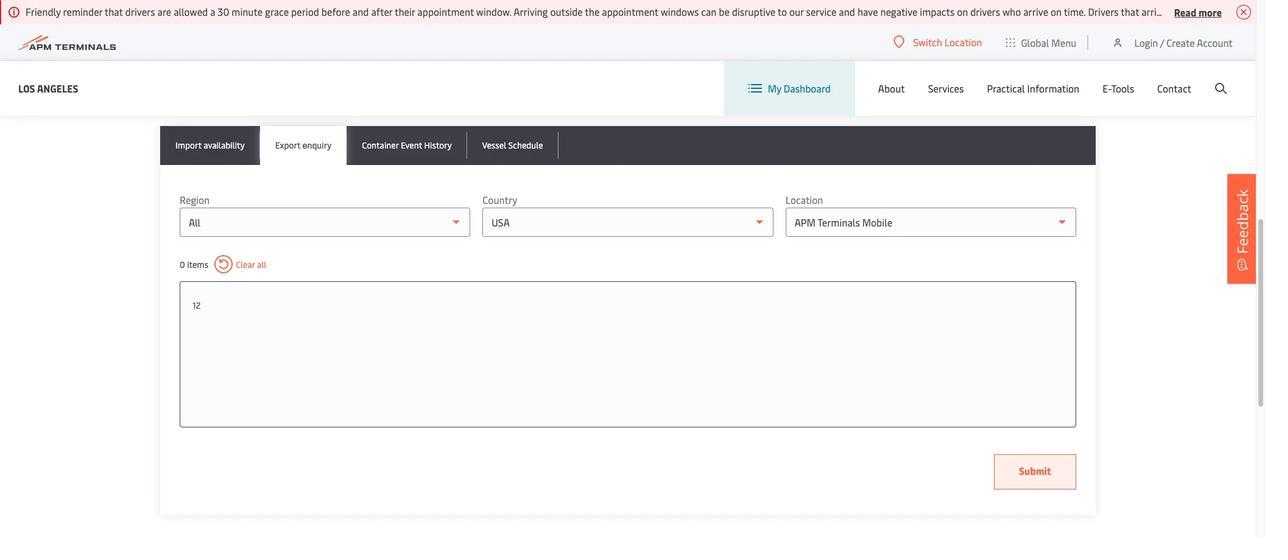 Task type: vqa. For each thing, say whether or not it's contained in the screenshot.
Tools at the right of the page
yes



Task type: describe. For each thing, give the bounding box(es) containing it.
e-tools
[[1103, 82, 1134, 95]]

/
[[1160, 36, 1164, 49]]

1 arrive from the left
[[1023, 5, 1048, 18]]

vessel
[[482, 139, 506, 151]]

who
[[1002, 5, 1021, 18]]

menu
[[1051, 36, 1076, 49]]

negative
[[880, 5, 918, 18]]

availability
[[204, 139, 245, 151]]

windows
[[661, 5, 699, 18]]

1 outside from the left
[[550, 5, 583, 18]]

practical information
[[987, 82, 1079, 95]]

30
[[218, 5, 229, 18]]

vessel schedule
[[482, 139, 543, 151]]

import availability button
[[160, 126, 260, 165]]

my dashboard button
[[748, 61, 831, 116]]

1 vertical spatial location
[[785, 193, 823, 206]]

event
[[401, 139, 422, 151]]

1 drivers from the left
[[125, 5, 155, 18]]

reminder
[[63, 5, 102, 18]]

clear all
[[236, 259, 266, 270]]

global menu
[[1021, 36, 1076, 49]]

read more button
[[1174, 4, 1222, 19]]

arriving
[[514, 5, 548, 18]]

search again
[[160, 58, 256, 82]]

1 and from the left
[[353, 5, 369, 18]]

contact
[[1157, 82, 1191, 95]]

before
[[321, 5, 350, 18]]

angeles
[[37, 81, 78, 95]]

1 that from the left
[[105, 5, 123, 18]]

login / create account link
[[1112, 24, 1233, 60]]

services button
[[928, 61, 964, 116]]

more
[[1199, 5, 1222, 19]]

switch
[[913, 35, 942, 49]]

login / create account
[[1134, 36, 1233, 49]]

container
[[362, 139, 399, 151]]

feedback
[[1232, 189, 1252, 254]]

friendly reminder that drivers are allowed a 30 minute grace period before and after their appointment window. arriving outside the appointment windows can be disruptive to our service and have negative impacts on drivers who arrive on time. drivers that arrive outside their appointm
[[26, 5, 1265, 18]]

our
[[789, 5, 804, 18]]

window.
[[476, 5, 512, 18]]

2 their from the left
[[1203, 5, 1224, 18]]

dashboard
[[784, 82, 831, 95]]

0 items
[[180, 259, 208, 270]]

the
[[585, 5, 600, 18]]

import availability
[[175, 139, 245, 151]]

login
[[1134, 36, 1158, 49]]

read
[[1174, 5, 1196, 19]]

minute
[[232, 5, 263, 18]]

submit
[[1019, 464, 1051, 477]]

1 their from the left
[[395, 5, 415, 18]]

period
[[291, 5, 319, 18]]

disruptive
[[732, 5, 775, 18]]

information
[[1027, 82, 1079, 95]]

los angeles link
[[18, 81, 78, 96]]

after
[[371, 5, 392, 18]]

vessel schedule button
[[467, 126, 558, 165]]

tab list containing import availability
[[160, 126, 1096, 165]]

switch location
[[913, 35, 982, 49]]

2 appointment from the left
[[602, 5, 658, 18]]

switch location button
[[894, 35, 982, 49]]

practical
[[987, 82, 1025, 95]]

create
[[1167, 36, 1195, 49]]

friendly
[[26, 5, 61, 18]]



Task type: locate. For each thing, give the bounding box(es) containing it.
their
[[395, 5, 415, 18], [1203, 5, 1224, 18]]

1 horizontal spatial drivers
[[970, 5, 1000, 18]]

0 horizontal spatial location
[[785, 193, 823, 206]]

1 on from the left
[[957, 5, 968, 18]]

0 horizontal spatial arrive
[[1023, 5, 1048, 18]]

and left have on the right of the page
[[839, 5, 855, 18]]

are
[[157, 5, 171, 18]]

еnquiry
[[303, 139, 331, 151]]

0 vertical spatial location
[[944, 35, 982, 49]]

and
[[353, 5, 369, 18], [839, 5, 855, 18]]

global
[[1021, 36, 1049, 49]]

that
[[105, 5, 123, 18], [1121, 5, 1139, 18]]

global menu button
[[994, 24, 1089, 61]]

my
[[768, 82, 781, 95]]

their right read
[[1203, 5, 1224, 18]]

outside
[[550, 5, 583, 18], [1169, 5, 1201, 18]]

0 horizontal spatial appointment
[[417, 5, 474, 18]]

2 and from the left
[[839, 5, 855, 18]]

about
[[878, 82, 905, 95]]

their right after
[[395, 5, 415, 18]]

clear all button
[[214, 255, 266, 273]]

arrive right who
[[1023, 5, 1048, 18]]

e-
[[1103, 82, 1111, 95]]

close alert image
[[1236, 5, 1251, 19]]

allowed
[[174, 5, 208, 18]]

on right impacts
[[957, 5, 968, 18]]

1 horizontal spatial that
[[1121, 5, 1139, 18]]

arrive left read
[[1141, 5, 1166, 18]]

on
[[957, 5, 968, 18], [1051, 5, 1062, 18]]

appointment left window.
[[417, 5, 474, 18]]

have
[[857, 5, 878, 18]]

practical information button
[[987, 61, 1079, 116]]

again
[[215, 58, 256, 82]]

1 horizontal spatial on
[[1051, 5, 1062, 18]]

grace
[[265, 5, 289, 18]]

1 horizontal spatial their
[[1203, 5, 1224, 18]]

import
[[175, 139, 201, 151]]

location
[[944, 35, 982, 49], [785, 193, 823, 206]]

2 drivers from the left
[[970, 5, 1000, 18]]

container event history button
[[347, 126, 467, 165]]

drivers left who
[[970, 5, 1000, 18]]

schedule
[[508, 139, 543, 151]]

about button
[[878, 61, 905, 116]]

0 horizontal spatial that
[[105, 5, 123, 18]]

outside up login / create account
[[1169, 5, 1201, 18]]

time.
[[1064, 5, 1086, 18]]

items
[[187, 259, 208, 270]]

2 arrive from the left
[[1141, 5, 1166, 18]]

los angeles
[[18, 81, 78, 95]]

that right reminder
[[105, 5, 123, 18]]

1 horizontal spatial appointment
[[602, 5, 658, 18]]

service
[[806, 5, 836, 18]]

0 horizontal spatial drivers
[[125, 5, 155, 18]]

appointm
[[1226, 5, 1265, 18]]

export еnquiry
[[275, 139, 331, 151]]

to
[[778, 5, 787, 18]]

account
[[1197, 36, 1233, 49]]

1 horizontal spatial arrive
[[1141, 5, 1166, 18]]

read more
[[1174, 5, 1222, 19]]

2 outside from the left
[[1169, 5, 1201, 18]]

search
[[160, 58, 211, 82]]

1 horizontal spatial location
[[944, 35, 982, 49]]

e-tools button
[[1103, 61, 1134, 116]]

country
[[483, 193, 517, 206]]

appointment right the
[[602, 5, 658, 18]]

container event history
[[362, 139, 452, 151]]

2 on from the left
[[1051, 5, 1062, 18]]

0 horizontal spatial their
[[395, 5, 415, 18]]

all
[[257, 259, 266, 270]]

drivers left 'are'
[[125, 5, 155, 18]]

my dashboard
[[768, 82, 831, 95]]

impacts
[[920, 5, 955, 18]]

that right drivers
[[1121, 5, 1139, 18]]

tab list
[[160, 126, 1096, 165]]

0 horizontal spatial and
[[353, 5, 369, 18]]

1 appointment from the left
[[417, 5, 474, 18]]

export
[[275, 139, 300, 151]]

0
[[180, 259, 185, 270]]

1 horizontal spatial and
[[839, 5, 855, 18]]

history
[[424, 139, 452, 151]]

on left time.
[[1051, 5, 1062, 18]]

outside left the
[[550, 5, 583, 18]]

los
[[18, 81, 35, 95]]

and left after
[[353, 5, 369, 18]]

0 horizontal spatial on
[[957, 5, 968, 18]]

drivers
[[125, 5, 155, 18], [970, 5, 1000, 18]]

submit button
[[994, 454, 1076, 490]]

be
[[719, 5, 730, 18]]

arrive
[[1023, 5, 1048, 18], [1141, 5, 1166, 18]]

appointment
[[417, 5, 474, 18], [602, 5, 658, 18]]

drivers
[[1088, 5, 1119, 18]]

region
[[180, 193, 210, 206]]

export еnquiry button
[[260, 126, 347, 165]]

services
[[928, 82, 964, 95]]

0 horizontal spatial outside
[[550, 5, 583, 18]]

clear
[[236, 259, 255, 270]]

feedback button
[[1227, 174, 1258, 284]]

2 that from the left
[[1121, 5, 1139, 18]]

a
[[210, 5, 215, 18]]

None text field
[[192, 294, 1063, 316]]

can
[[701, 5, 716, 18]]

1 horizontal spatial outside
[[1169, 5, 1201, 18]]

contact button
[[1157, 61, 1191, 116]]

tools
[[1111, 82, 1134, 95]]



